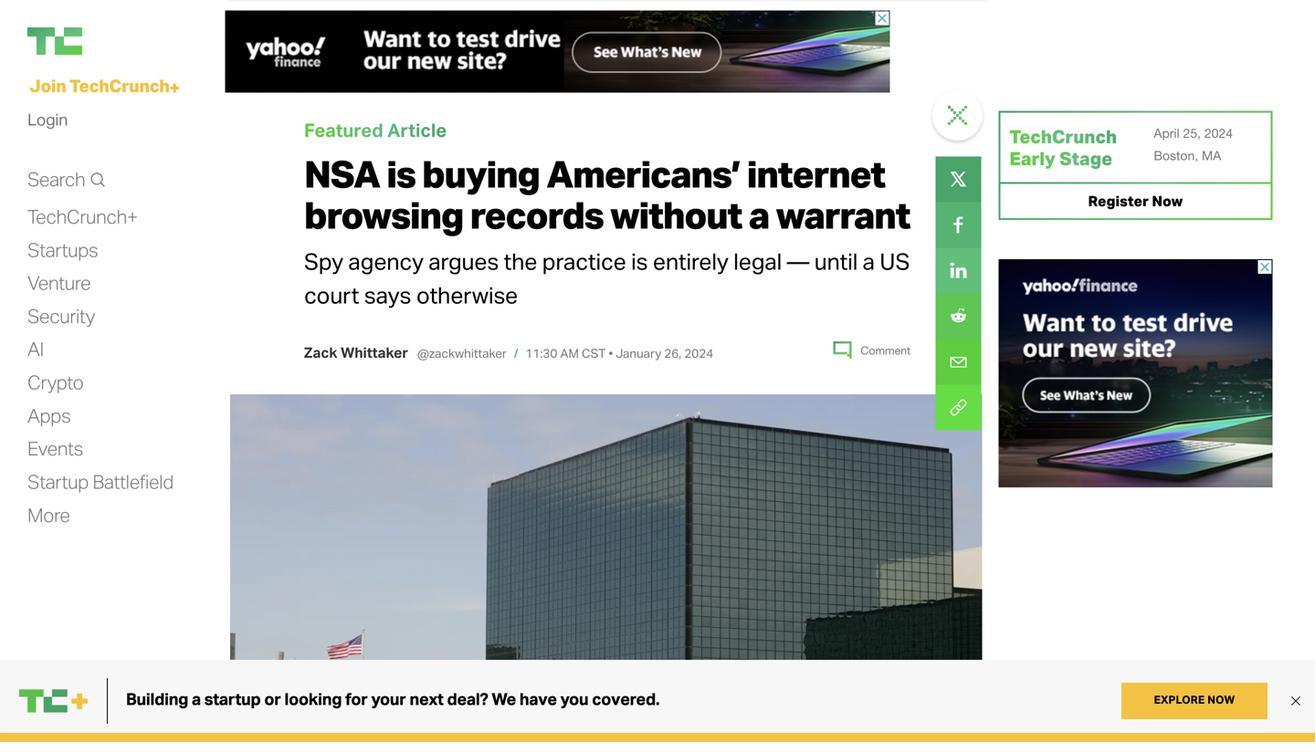 Task type: locate. For each thing, give the bounding box(es) containing it.
is left entirely at the top of the page
[[631, 247, 648, 275]]

boston,
[[1154, 148, 1198, 163]]

+
[[170, 76, 180, 98]]

a inside "spy agency argues the practice is entirely legal — until a us court says otherwise"
[[863, 247, 875, 275]]

2 vertical spatial advertisement element
[[999, 698, 1273, 743]]

mail link
[[936, 339, 981, 385]]

techcrunch link
[[27, 27, 210, 55]]

2024
[[1205, 125, 1233, 140], [684, 346, 714, 361]]

join
[[29, 74, 66, 96]]

close screen button
[[935, 93, 981, 138]]

comment image
[[833, 342, 852, 360]]

buying
[[422, 150, 540, 197]]

2024 inside april 25, 2024 boston, ma
[[1205, 125, 1233, 140]]

0 vertical spatial techcrunch
[[70, 74, 170, 96]]

battlefield
[[93, 470, 173, 494]]

0 horizontal spatial is
[[387, 150, 415, 197]]

1 vertical spatial is
[[631, 247, 648, 275]]

26,
[[664, 346, 682, 361]]

is down article
[[387, 150, 415, 197]]

events link
[[27, 437, 83, 461]]

spy agency argues the practice is entirely legal — until a us court says otherwise
[[304, 247, 910, 309]]

1 horizontal spatial a
[[863, 247, 875, 275]]

techcrunch down techcrunch link in the left of the page
[[70, 74, 170, 96]]

1 horizontal spatial 2024
[[1205, 125, 1233, 140]]

a left us
[[863, 247, 875, 275]]

close screen image
[[948, 106, 967, 125]]

share on reddit image
[[936, 293, 981, 339]]

spy
[[304, 247, 343, 275]]

@
[[417, 346, 429, 361]]

2024 up the ma
[[1205, 125, 1233, 140]]

0 vertical spatial is
[[387, 150, 415, 197]]

techcrunch image
[[27, 27, 82, 55]]

article
[[388, 118, 447, 141]]

techcrunch early stage
[[1010, 125, 1117, 170]]

legal
[[734, 247, 782, 275]]

us
[[880, 247, 910, 275]]

11:30
[[526, 346, 557, 361]]

a inside featured article nsa is buying americans' internet browsing records without a warrant
[[749, 191, 769, 238]]

zack
[[304, 343, 337, 362]]

whittaker
[[341, 343, 408, 362]]

1 vertical spatial a
[[863, 247, 875, 275]]

techcrunch
[[70, 74, 170, 96], [1010, 125, 1117, 148]]

1 horizontal spatial is
[[631, 247, 648, 275]]

facebook link
[[936, 202, 981, 248]]

until
[[815, 247, 858, 275]]

zack whittaker link
[[304, 343, 408, 362]]

•
[[609, 346, 613, 361]]

court
[[304, 281, 359, 309]]

security link
[[27, 304, 95, 329]]

techcrunch+
[[27, 205, 138, 228]]

am
[[560, 346, 579, 361]]

0 horizontal spatial 2024
[[684, 346, 714, 361]]

0 horizontal spatial techcrunch
[[70, 74, 170, 96]]

0 horizontal spatial a
[[749, 191, 769, 238]]

0 vertical spatial 2024
[[1205, 125, 1233, 140]]

cst
[[582, 346, 606, 361]]

advertisement element
[[225, 10, 890, 93], [999, 260, 1273, 488], [999, 698, 1273, 743]]

nsa
[[304, 150, 380, 197]]

copy share link link
[[936, 385, 981, 430]]

otherwise
[[416, 281, 518, 309]]

register now link
[[999, 182, 1273, 220]]

without
[[610, 191, 742, 238]]

a up legal
[[749, 191, 769, 238]]

x link
[[936, 156, 981, 202]]

startup
[[27, 470, 89, 494]]

2024 right 26,
[[684, 346, 714, 361]]

join techcrunch +
[[29, 74, 180, 98]]

the
[[504, 247, 537, 275]]

is inside featured article nsa is buying americans' internet browsing records without a warrant
[[387, 150, 415, 197]]

april 25, 2024 boston, ma
[[1154, 125, 1233, 163]]

login link
[[27, 105, 68, 134]]

venture
[[27, 271, 91, 295]]

share on facebook image
[[936, 202, 981, 248]]

a
[[749, 191, 769, 238], [863, 247, 875, 275]]

apps link
[[27, 404, 71, 428]]

1 vertical spatial 2024
[[684, 346, 714, 361]]

techcrunch up register
[[1010, 125, 1117, 148]]

reddit link
[[936, 293, 981, 339]]

venture link
[[27, 271, 91, 296]]

an exterior view of the national security agency in ft meade, maryland image
[[230, 395, 982, 743]]

featured
[[304, 118, 383, 141]]

0 vertical spatial a
[[749, 191, 769, 238]]

is
[[387, 150, 415, 197], [631, 247, 648, 275]]

1 vertical spatial advertisement element
[[999, 260, 1273, 488]]

1 horizontal spatial techcrunch
[[1010, 125, 1117, 148]]

ma
[[1202, 148, 1221, 163]]



Task type: vqa. For each thing, say whether or not it's contained in the screenshot.
rightmost is
yes



Task type: describe. For each thing, give the bounding box(es) containing it.
browsing
[[304, 191, 463, 238]]

share over email image
[[936, 339, 981, 385]]

a for until
[[863, 247, 875, 275]]

apps
[[27, 404, 71, 427]]

/
[[514, 346, 518, 361]]

agency
[[348, 247, 424, 275]]

crypto
[[27, 370, 84, 394]]

0 vertical spatial advertisement element
[[225, 10, 890, 93]]

stage
[[1060, 147, 1112, 170]]

2024 inside zack whittaker @ zackwhittaker / 11:30 am cst • january 26, 2024
[[684, 346, 714, 361]]

register
[[1088, 192, 1149, 210]]

copy share link image
[[936, 385, 981, 430]]

techcrunch+ link
[[27, 205, 138, 229]]

link copied image
[[949, 442, 968, 460]]

zackwhittaker
[[429, 346, 507, 361]]

ai
[[27, 337, 44, 361]]

search
[[27, 167, 85, 191]]

records
[[470, 191, 603, 238]]

featured article nsa is buying americans' internet browsing records without a warrant
[[304, 118, 910, 238]]

internet
[[747, 150, 885, 197]]

zack whittaker @ zackwhittaker / 11:30 am cst • january 26, 2024
[[304, 343, 714, 362]]

january
[[616, 346, 662, 361]]

share on linkedin image
[[936, 248, 981, 293]]

25,
[[1183, 125, 1201, 140]]

events
[[27, 437, 83, 460]]

april
[[1154, 125, 1180, 140]]

a for without
[[749, 191, 769, 238]]

startups link
[[27, 238, 98, 262]]

login
[[27, 109, 68, 130]]

startup battlefield link
[[27, 470, 173, 495]]

techcrunch inside join techcrunch +
[[70, 74, 170, 96]]

ai link
[[27, 337, 44, 362]]

is inside "spy agency argues the practice is entirely legal — until a us court says otherwise"
[[631, 247, 648, 275]]

register now
[[1088, 192, 1183, 210]]

early
[[1010, 147, 1056, 170]]

crypto link
[[27, 370, 84, 395]]

linkedin link
[[936, 248, 981, 293]]

share on x image
[[936, 156, 981, 202]]

security
[[27, 304, 95, 328]]

americans'
[[546, 150, 740, 197]]

says
[[364, 281, 411, 309]]

startup battlefield
[[27, 470, 173, 494]]

more
[[27, 503, 70, 527]]

entirely
[[653, 247, 729, 275]]

comment
[[861, 344, 911, 357]]

now
[[1152, 192, 1183, 210]]

argues
[[429, 247, 499, 275]]

—
[[787, 247, 810, 275]]

search image
[[90, 171, 105, 189]]

warrant
[[776, 191, 910, 238]]

startups
[[27, 238, 98, 261]]

more link
[[27, 503, 70, 528]]

1 vertical spatial techcrunch
[[1010, 125, 1117, 148]]

practice
[[542, 247, 626, 275]]



